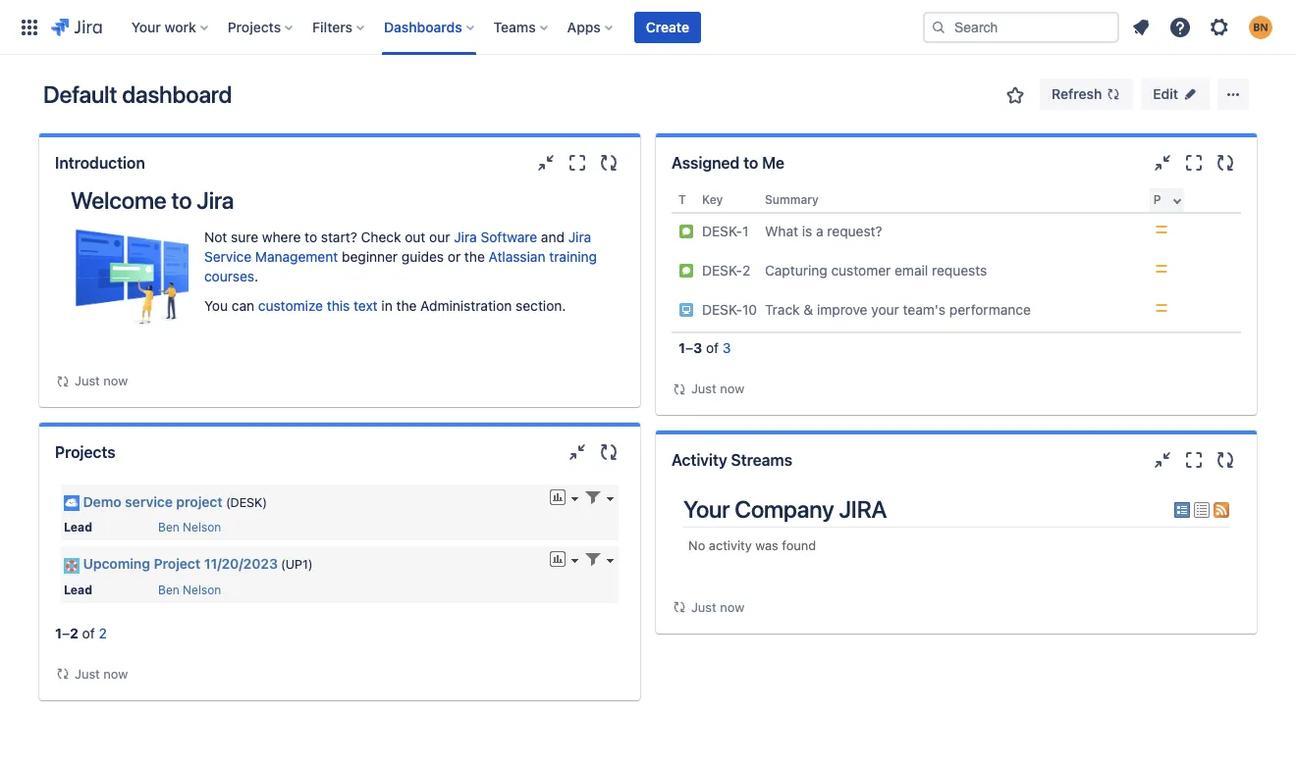 Task type: locate. For each thing, give the bounding box(es) containing it.
ben down project
[[158, 583, 179, 598]]

0 vertical spatial 1
[[742, 223, 749, 240]]

desk- right it help "image" in the right of the page
[[702, 301, 742, 318]]

maximize activity streams image
[[1182, 449, 1206, 472]]

0 vertical spatial medium image
[[1154, 261, 1169, 277]]

just for projects
[[75, 666, 100, 682]]

the right in
[[396, 298, 417, 314]]

2 nelson from the top
[[183, 583, 221, 598]]

1 horizontal spatial your
[[683, 496, 730, 523]]

of inside projects region
[[82, 625, 95, 642]]

to left me
[[743, 154, 758, 172]]

your left the work
[[131, 18, 161, 35]]

2 vertical spatial 1
[[55, 625, 62, 642]]

dashboards button
[[378, 11, 482, 43]]

1 horizontal spatial 1
[[679, 340, 685, 356]]

minimize activity streams image
[[1151, 449, 1174, 472]]

1 vertical spatial your
[[683, 496, 730, 523]]

– for projects
[[62, 625, 70, 642]]

.
[[254, 268, 258, 285]]

the
[[464, 248, 485, 265], [396, 298, 417, 314]]

0 vertical spatial lead
[[64, 521, 92, 535]]

0 horizontal spatial of
[[82, 625, 95, 642]]

of left 3 'link'
[[706, 340, 719, 356]]

1 vertical spatial ben
[[158, 583, 179, 598]]

– left 3 'link'
[[685, 340, 693, 356]]

now inside assigned to me region
[[720, 381, 744, 397]]

ben down demo service project (desk)
[[158, 521, 179, 535]]

jira service management
[[204, 229, 591, 265]]

edit
[[1153, 85, 1178, 102]]

an arrow curved in a circular way on the button that refreshes the dashboard image
[[55, 667, 71, 682]]

your inside dropdown button
[[131, 18, 161, 35]]

where
[[262, 229, 301, 245]]

now
[[103, 373, 128, 389], [720, 381, 744, 397], [720, 600, 744, 616], [103, 666, 128, 682]]

assigned
[[672, 154, 740, 172]]

1 horizontal spatial 3
[[723, 340, 731, 356]]

jira image
[[51, 15, 102, 39], [51, 15, 102, 39]]

2 up 10
[[742, 262, 751, 279]]

lead for upcoming project 11/20/2023
[[64, 583, 92, 598]]

just inside activity streams region
[[691, 600, 717, 616]]

1 desk- from the top
[[702, 223, 742, 240]]

1 vertical spatial the
[[396, 298, 417, 314]]

3 down desk-10 link
[[723, 340, 731, 356]]

1 ben nelson link from the top
[[158, 521, 221, 535]]

track & improve your team's performance link
[[765, 301, 1031, 318]]

lead down demo in the left of the page
[[64, 521, 92, 535]]

desk-1
[[702, 223, 749, 240]]

3
[[693, 340, 702, 356], [723, 340, 731, 356]]

1 – 2 of 2
[[55, 625, 107, 642]]

just now inside introduction region
[[75, 373, 128, 389]]

0 horizontal spatial the
[[396, 298, 417, 314]]

email
[[895, 262, 928, 279]]

service request image
[[679, 263, 694, 279]]

medium image
[[1154, 222, 1169, 238]]

1 inside projects region
[[55, 625, 62, 642]]

demo service project link
[[83, 494, 223, 511]]

2 lead from the top
[[64, 583, 92, 598]]

jira up not
[[197, 187, 234, 214]]

just now for assigned to me
[[691, 381, 744, 397]]

what
[[765, 223, 798, 240]]

a
[[816, 223, 824, 240]]

2 horizontal spatial to
[[743, 154, 758, 172]]

1 lead from the top
[[64, 521, 92, 535]]

assigned to me
[[672, 154, 785, 172]]

capturing
[[765, 262, 827, 279]]

team's
[[903, 301, 946, 318]]

projects right the work
[[228, 18, 281, 35]]

3 link
[[723, 340, 731, 356]]

nelson for project
[[183, 521, 221, 535]]

desk- right service request icon
[[702, 262, 742, 279]]

2 horizontal spatial jira
[[568, 229, 591, 245]]

2 down upcoming
[[99, 625, 107, 642]]

desk-2
[[702, 262, 751, 279]]

the right or in the top of the page
[[464, 248, 485, 265]]

minimize assigned to me image
[[1151, 151, 1174, 175]]

to right welcome
[[171, 187, 192, 214]]

just now inside projects region
[[75, 666, 128, 682]]

nelson down upcoming project 11/20/2023 (up1)
[[183, 583, 221, 598]]

company
[[735, 496, 834, 523]]

2 vertical spatial desk-
[[702, 301, 742, 318]]

ben nelson down upcoming project 11/20/2023 (up1)
[[158, 583, 221, 598]]

1 vertical spatial –
[[62, 625, 70, 642]]

2 ben nelson from the top
[[158, 583, 221, 598]]

jira up training
[[568, 229, 591, 245]]

just inside introduction region
[[75, 373, 100, 389]]

refresh assigned to me image
[[1214, 151, 1237, 175]]

0 vertical spatial to
[[743, 154, 758, 172]]

0 horizontal spatial projects
[[55, 444, 115, 462]]

projects inside 'projects' dropdown button
[[228, 18, 281, 35]]

welcome
[[71, 187, 167, 214]]

lead
[[64, 521, 92, 535], [64, 583, 92, 598]]

banner
[[0, 0, 1296, 55]]

– inside projects region
[[62, 625, 70, 642]]

your
[[131, 18, 161, 35], [683, 496, 730, 523]]

activity streams
[[672, 452, 792, 469]]

0 vertical spatial your
[[131, 18, 161, 35]]

ben nelson link for 11/20/2023
[[158, 583, 221, 598]]

minimize introduction image
[[534, 151, 558, 175]]

an arrow curved in a circular way on the button that refreshes the dashboard image inside activity streams region
[[672, 600, 687, 616]]

sure
[[231, 229, 258, 245]]

1 vertical spatial to
[[171, 187, 192, 214]]

1 vertical spatial ben nelson
[[158, 583, 221, 598]]

0 vertical spatial projects
[[228, 18, 281, 35]]

of left 2 link
[[82, 625, 95, 642]]

to
[[743, 154, 758, 172], [171, 187, 192, 214], [305, 229, 317, 245]]

jira inside jira service management
[[568, 229, 591, 245]]

help image
[[1169, 15, 1192, 39]]

– for assigned to me
[[685, 340, 693, 356]]

minimize projects image
[[566, 441, 589, 464]]

2 ben from the top
[[158, 583, 179, 598]]

summary
[[765, 192, 819, 207]]

2 inside assigned to me region
[[742, 262, 751, 279]]

an arrow curved in a circular way on the button that refreshes the dashboard image inside introduction region
[[55, 374, 71, 389]]

2 left 2 link
[[70, 625, 78, 642]]

ben nelson link down upcoming project 11/20/2023 (up1)
[[158, 583, 221, 598]]

it help image
[[679, 302, 694, 318]]

0 horizontal spatial 1
[[55, 625, 62, 642]]

1 vertical spatial ben nelson link
[[158, 583, 221, 598]]

1 left what
[[742, 223, 749, 240]]

your inside activity streams region
[[683, 496, 730, 523]]

0 vertical spatial –
[[685, 340, 693, 356]]

just now inside activity streams region
[[691, 600, 744, 616]]

not sure where to start? check out our jira software and
[[204, 229, 568, 245]]

your profile and settings image
[[1249, 15, 1273, 39]]

settings image
[[1208, 15, 1231, 39]]

just inside assigned to me region
[[691, 381, 717, 397]]

1 horizontal spatial the
[[464, 248, 485, 265]]

of for projects
[[82, 625, 95, 642]]

1 ben nelson from the top
[[158, 521, 221, 535]]

2 desk- from the top
[[702, 262, 742, 279]]

2 medium image from the top
[[1154, 300, 1169, 316]]

upcoming project 11/20/2023 link
[[83, 556, 278, 573]]

projects region
[[55, 478, 625, 685]]

–
[[685, 340, 693, 356], [62, 625, 70, 642]]

maximize assigned to me image
[[1182, 151, 1206, 175]]

to for jira
[[171, 187, 192, 214]]

2 horizontal spatial 1
[[742, 223, 749, 240]]

just now inside assigned to me region
[[691, 381, 744, 397]]

3 desk- from the top
[[702, 301, 742, 318]]

jira up or in the top of the page
[[454, 229, 477, 245]]

– inside assigned to me region
[[685, 340, 693, 356]]

0 vertical spatial ben nelson link
[[158, 521, 221, 535]]

projects up demo in the left of the page
[[55, 444, 115, 462]]

me
[[762, 154, 785, 172]]

search image
[[931, 19, 947, 35]]

improve
[[817, 301, 868, 318]]

streams
[[731, 452, 792, 469]]

0 vertical spatial of
[[706, 340, 719, 356]]

2 ben nelson link from the top
[[158, 583, 221, 598]]

service request image
[[679, 224, 694, 240]]

– left 2 link
[[62, 625, 70, 642]]

1 horizontal spatial jira
[[454, 229, 477, 245]]

customer
[[831, 262, 891, 279]]

0 vertical spatial ben
[[158, 521, 179, 535]]

1 vertical spatial of
[[82, 625, 95, 642]]

just now for activity streams
[[691, 600, 744, 616]]

jira
[[197, 187, 234, 214], [454, 229, 477, 245], [568, 229, 591, 245]]

1 nelson from the top
[[183, 521, 221, 535]]

can
[[232, 298, 254, 314]]

medium image for capturing customer email requests
[[1154, 261, 1169, 277]]

filters button
[[307, 11, 372, 43]]

introduction region
[[55, 187, 625, 392]]

requests
[[932, 262, 987, 279]]

to up management
[[305, 229, 317, 245]]

lead up 1 – 2 of 2
[[64, 583, 92, 598]]

1 horizontal spatial of
[[706, 340, 719, 356]]

ben
[[158, 521, 179, 535], [158, 583, 179, 598]]

appswitcher icon image
[[18, 15, 41, 39]]

start?
[[321, 229, 357, 245]]

project
[[154, 556, 201, 573]]

1 for projects
[[55, 625, 62, 642]]

desk-
[[702, 223, 742, 240], [702, 262, 742, 279], [702, 301, 742, 318]]

ben for service
[[158, 521, 179, 535]]

now inside introduction region
[[103, 373, 128, 389]]

desk- down the key
[[702, 223, 742, 240]]

1 horizontal spatial projects
[[228, 18, 281, 35]]

now inside activity streams region
[[720, 600, 744, 616]]

0 horizontal spatial your
[[131, 18, 161, 35]]

1 vertical spatial 1
[[679, 340, 685, 356]]

1 ben from the top
[[158, 521, 179, 535]]

now for assigned to me
[[720, 381, 744, 397]]

1 vertical spatial desk-
[[702, 262, 742, 279]]

just inside projects region
[[75, 666, 100, 682]]

beginner guides or the
[[338, 248, 489, 265]]

3 left 3 'link'
[[693, 340, 702, 356]]

check
[[361, 229, 401, 245]]

ben nelson for 11/20/2023
[[158, 583, 221, 598]]

2 vertical spatial to
[[305, 229, 317, 245]]

0 vertical spatial ben nelson
[[158, 521, 221, 535]]

now inside projects region
[[103, 666, 128, 682]]

0 horizontal spatial to
[[171, 187, 192, 214]]

just
[[75, 373, 100, 389], [691, 381, 717, 397], [691, 600, 717, 616], [75, 666, 100, 682]]

0 vertical spatial nelson
[[183, 521, 221, 535]]

1 vertical spatial lead
[[64, 583, 92, 598]]

1 down it help "image" in the right of the page
[[679, 340, 685, 356]]

your company jira
[[683, 496, 887, 523]]

ben nelson for project
[[158, 521, 221, 535]]

an arrow curved in a circular way on the button that refreshes the dashboard image
[[55, 374, 71, 389], [672, 381, 687, 397], [672, 600, 687, 616]]

your for your work
[[131, 18, 161, 35]]

apps button
[[561, 11, 620, 43]]

desk-1 link
[[702, 223, 749, 240]]

2 horizontal spatial 2
[[742, 262, 751, 279]]

is
[[802, 223, 812, 240]]

0 horizontal spatial jira
[[197, 187, 234, 214]]

0 vertical spatial desk-
[[702, 223, 742, 240]]

your up no
[[683, 496, 730, 523]]

ben nelson link down project
[[158, 521, 221, 535]]

1 vertical spatial nelson
[[183, 583, 221, 598]]

ben nelson down project
[[158, 521, 221, 535]]

1 up an arrow curved in a circular way on the button that refreshes the dashboard image
[[55, 625, 62, 642]]

of inside assigned to me region
[[706, 340, 719, 356]]

0 horizontal spatial 3
[[693, 340, 702, 356]]

your for your company jira
[[683, 496, 730, 523]]

1 vertical spatial medium image
[[1154, 300, 1169, 316]]

ben for project
[[158, 583, 179, 598]]

track
[[765, 301, 800, 318]]

medium image for track & improve your team's performance
[[1154, 300, 1169, 316]]

administration
[[420, 298, 512, 314]]

medium image
[[1154, 261, 1169, 277], [1154, 300, 1169, 316]]

1
[[742, 223, 749, 240], [679, 340, 685, 356], [55, 625, 62, 642]]

customize this text link
[[258, 298, 378, 314]]

2
[[742, 262, 751, 279], [70, 625, 78, 642], [99, 625, 107, 642]]

1 medium image from the top
[[1154, 261, 1169, 277]]

0 horizontal spatial –
[[62, 625, 70, 642]]

1 horizontal spatial –
[[685, 340, 693, 356]]

courses
[[204, 268, 254, 285]]

projects
[[228, 18, 281, 35], [55, 444, 115, 462]]

ben nelson
[[158, 521, 221, 535], [158, 583, 221, 598]]

nelson down project
[[183, 521, 221, 535]]



Task type: vqa. For each thing, say whether or not it's contained in the screenshot.
leftmost 'PAGES'
no



Task type: describe. For each thing, give the bounding box(es) containing it.
nelson for 11/20/2023
[[183, 583, 221, 598]]

banner containing your work
[[0, 0, 1296, 55]]

refresh introduction image
[[597, 151, 621, 175]]

teams button
[[488, 11, 555, 43]]

11/20/2023
[[204, 556, 278, 573]]

desk- for desk-1
[[702, 223, 742, 240]]

1 horizontal spatial 2
[[99, 625, 107, 642]]

lead for demo service project
[[64, 521, 92, 535]]

dashboard
[[122, 81, 232, 108]]

you can customize this text in the administration section.
[[204, 298, 566, 314]]

Search field
[[923, 11, 1119, 43]]

performance
[[949, 301, 1031, 318]]

ben nelson link for project
[[158, 521, 221, 535]]

not
[[204, 229, 227, 245]]

section.
[[516, 298, 566, 314]]

refresh image
[[1106, 86, 1122, 102]]

create button
[[634, 11, 701, 43]]

capturing customer email requests
[[765, 262, 987, 279]]

star default dashboard image
[[1004, 83, 1027, 107]]

management
[[255, 248, 338, 265]]

just for activity streams
[[691, 600, 717, 616]]

1 – 3 of 3
[[679, 340, 731, 356]]

1 for assigned to me
[[679, 340, 685, 356]]

to for me
[[743, 154, 758, 172]]

apps
[[567, 18, 601, 35]]

atlassian
[[489, 248, 545, 265]]

0 horizontal spatial 2
[[70, 625, 78, 642]]

1 vertical spatial projects
[[55, 444, 115, 462]]

demo service project (desk)
[[83, 494, 267, 511]]

now for projects
[[103, 666, 128, 682]]

primary element
[[12, 0, 923, 54]]

activity streams region
[[672, 486, 1241, 619]]

teams
[[494, 18, 536, 35]]

default
[[43, 81, 117, 108]]

just now for introduction
[[75, 373, 128, 389]]

refresh activity streams image
[[1214, 449, 1237, 472]]

jira
[[839, 496, 887, 523]]

more dashboard actions image
[[1222, 82, 1245, 106]]

jira software link
[[454, 229, 537, 245]]

p
[[1154, 192, 1161, 207]]

of for assigned to me
[[706, 340, 719, 356]]

your work
[[131, 18, 196, 35]]

what is a request?
[[765, 223, 882, 240]]

service
[[204, 248, 252, 265]]

what is a request? link
[[765, 223, 882, 240]]

maximize introduction image
[[566, 151, 589, 175]]

an arrow curved in a circular way on the button that refreshes the dashboard image for projects
[[55, 374, 71, 389]]

atlassian training courses link
[[204, 248, 597, 285]]

now for introduction
[[103, 373, 128, 389]]

just for assigned to me
[[691, 381, 717, 397]]

out
[[405, 229, 426, 245]]

2 3 from the left
[[723, 340, 731, 356]]

filters
[[312, 18, 353, 35]]

now for activity streams
[[720, 600, 744, 616]]

dashboards
[[384, 18, 462, 35]]

no activity was found
[[689, 538, 816, 554]]

training
[[549, 248, 597, 265]]

refresh
[[1052, 85, 1102, 102]]

t
[[679, 192, 686, 207]]

edit icon image
[[1182, 86, 1198, 102]]

refresh button
[[1040, 79, 1133, 110]]

you
[[204, 298, 228, 314]]

no
[[689, 538, 705, 554]]

your
[[871, 301, 899, 318]]

upcoming project 11/20/2023 (up1)
[[83, 556, 313, 573]]

just now for projects
[[75, 666, 128, 682]]

notifications image
[[1129, 15, 1153, 39]]

activity
[[672, 452, 727, 469]]

desk- for desk-2
[[702, 262, 742, 279]]

default dashboard
[[43, 81, 232, 108]]

guides
[[401, 248, 444, 265]]

customize
[[258, 298, 323, 314]]

project
[[176, 494, 223, 511]]

1 horizontal spatial to
[[305, 229, 317, 245]]

0 vertical spatial the
[[464, 248, 485, 265]]

service
[[125, 494, 173, 511]]

text
[[354, 298, 378, 314]]

desk-10 link
[[702, 301, 757, 318]]

1 3 from the left
[[693, 340, 702, 356]]

2 link
[[99, 625, 107, 642]]

key
[[702, 192, 723, 207]]

in
[[381, 298, 393, 314]]

request?
[[827, 223, 882, 240]]

work
[[164, 18, 196, 35]]

activity
[[709, 538, 752, 554]]

software
[[481, 229, 537, 245]]

jira service management link
[[204, 229, 591, 265]]

projects button
[[222, 11, 301, 43]]

desk-10 track & improve your team's performance
[[702, 301, 1031, 318]]

refresh projects image
[[597, 441, 621, 464]]

desk-2 link
[[702, 262, 751, 279]]

just for introduction
[[75, 373, 100, 389]]

your work button
[[125, 11, 216, 43]]

welcome to jira
[[71, 187, 234, 214]]

found
[[782, 538, 816, 554]]

assigned to me region
[[672, 189, 1241, 400]]

edit link
[[1141, 79, 1210, 110]]

(up1)
[[281, 558, 313, 573]]

&
[[804, 301, 813, 318]]

10
[[742, 301, 757, 318]]

demo
[[83, 494, 121, 511]]

introduction
[[55, 154, 145, 172]]

(desk)
[[226, 496, 267, 511]]

an arrow curved in a circular way on the button that refreshes the dashboard image for activity streams
[[672, 381, 687, 397]]

create
[[646, 18, 689, 35]]

atlassian training courses
[[204, 248, 597, 285]]

our
[[429, 229, 450, 245]]

or
[[448, 248, 461, 265]]

was
[[755, 538, 778, 554]]



